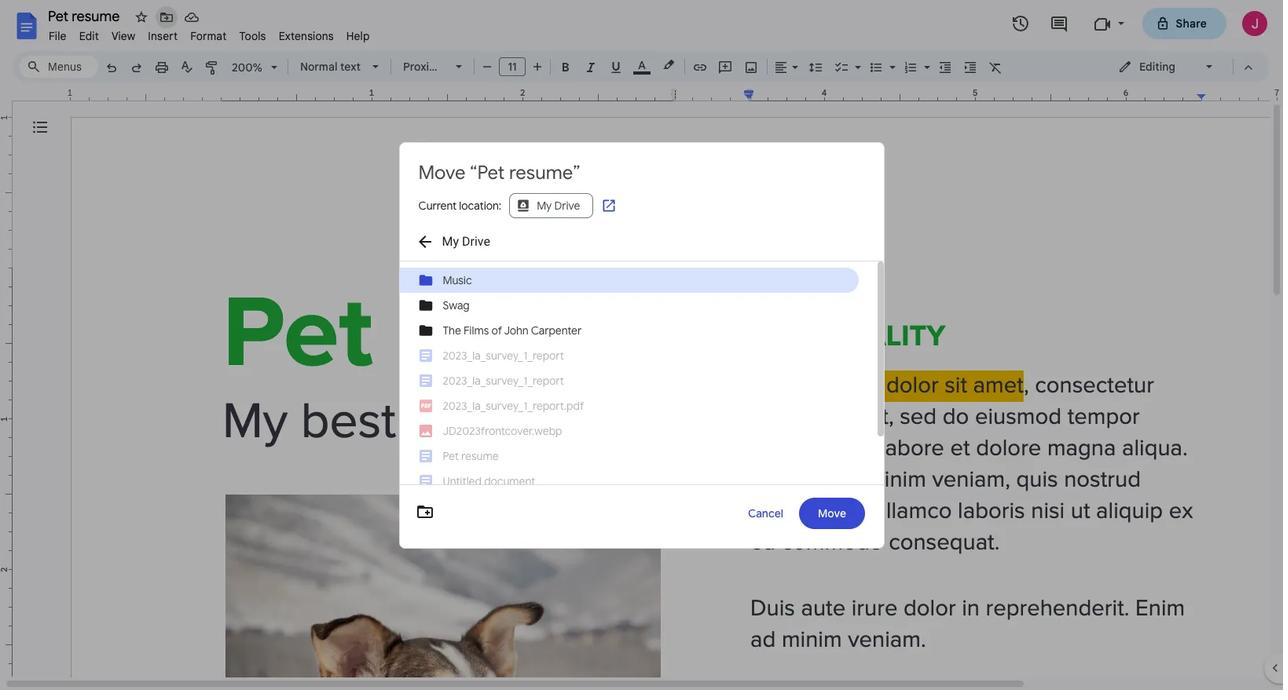 Task type: vqa. For each thing, say whether or not it's contained in the screenshot.
Menu bar banner
yes



Task type: locate. For each thing, give the bounding box(es) containing it.
main toolbar
[[97, 0, 1008, 610]]

application
[[0, 0, 1283, 691]]

Rename text field
[[42, 6, 129, 25]]

left margin image
[[71, 89, 226, 101]]

menu bar banner
[[0, 0, 1283, 691]]

menu bar
[[42, 20, 376, 46]]

top margin image
[[0, 118, 12, 273]]



Task type: describe. For each thing, give the bounding box(es) containing it.
search the menus (option+/) toolbar
[[19, 52, 97, 82]]

Star checkbox
[[130, 6, 152, 28]]

right margin image
[[1198, 89, 1283, 101]]

menu bar inside the menu bar 'banner'
[[42, 20, 376, 46]]

share. private to only me. image
[[1156, 16, 1170, 30]]



